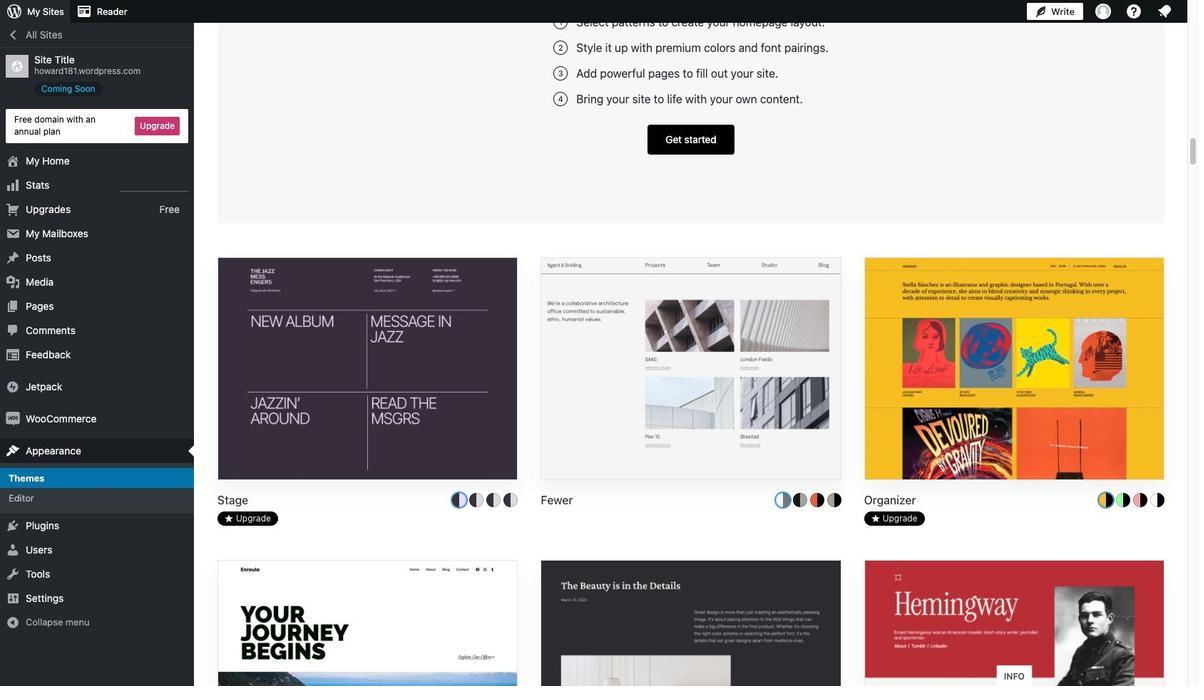 Task type: locate. For each thing, give the bounding box(es) containing it.
0 vertical spatial img image
[[6, 380, 20, 394]]

help image
[[1126, 3, 1143, 20]]

stage is the perfect theme for our users engaged in artistic activities. its concise and straightforward introduction enables users to select topics for their blog posts or content pages promptly. image
[[218, 258, 517, 482]]

img image
[[6, 380, 20, 394], [6, 412, 20, 426]]

besides an appreciable headshot, the theme offers large titles, descriptions, and links right away. there is also a grid of posts, and no post feature images are used anytime. image
[[865, 562, 1164, 687]]

1 vertical spatial img image
[[6, 412, 20, 426]]

organizer has a simple structure and displays only the necessary information a real portfolio can benefit from. it's ready to be used by designers, artists, architects, and creators. image
[[865, 258, 1164, 482]]

my profile image
[[1096, 4, 1111, 19]]

ron is a minimalist blogging theme designed with a focus on delivering an exceptional reading experience. its unique offset post layout and sticky post navigation make it stand out. by intentionally omitting a header, it includes only a footer, ron allows readers to dive straight into the content without distractions. image
[[542, 562, 841, 687]]

2 img image from the top
[[6, 412, 20, 426]]

1 img image from the top
[[6, 380, 20, 394]]



Task type: describe. For each thing, give the bounding box(es) containing it.
fewer is perfect for showcasing portfolios and blogs. with a clean and opinionated design, it offers excellent typography and style variations that make it easy to present your work or business. the theme is highly versatile, making it ideal for bloggers and businesses alike, and it offers a range of customizable options that allow you to tailor your site to your specific needs. image
[[542, 258, 841, 482]]

manage your notifications image
[[1156, 3, 1173, 20]]

highest hourly views 0 image
[[121, 182, 188, 192]]

enroute is a business theme image
[[218, 562, 517, 687]]



Task type: vqa. For each thing, say whether or not it's contained in the screenshot.
My Profile image
yes



